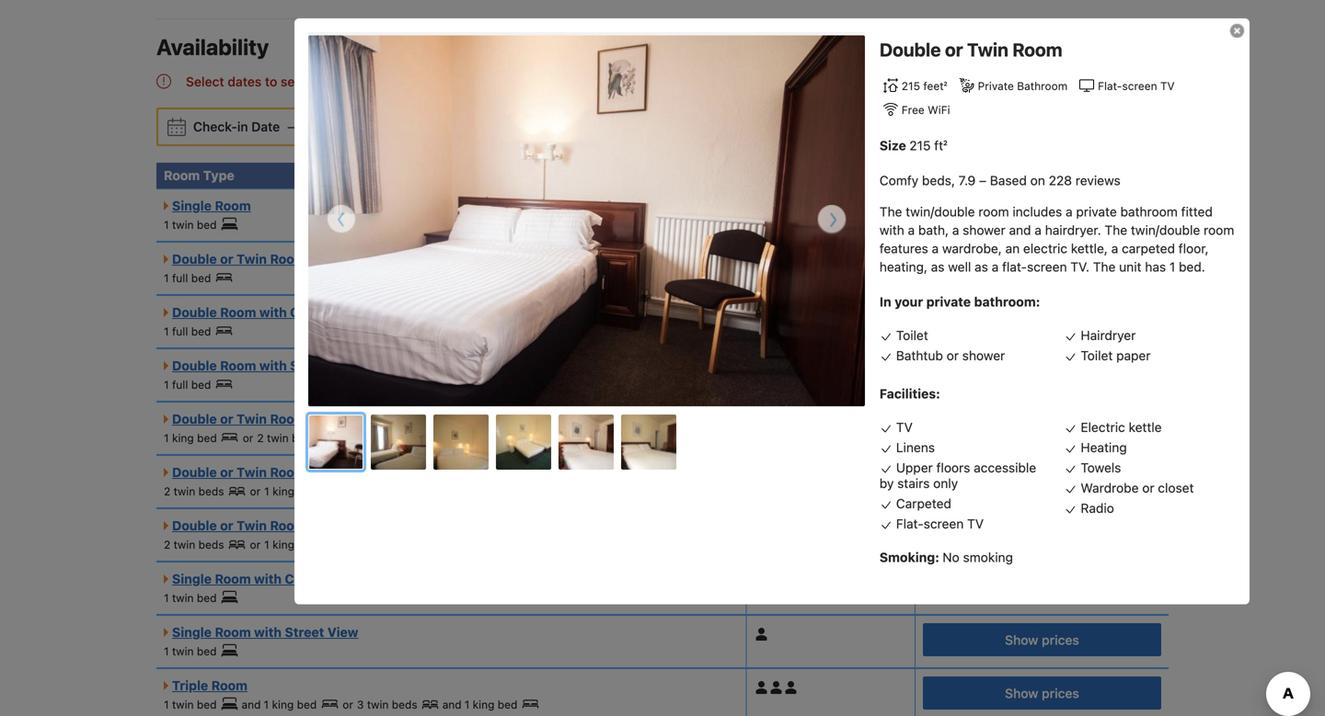 Task type: vqa. For each thing, say whether or not it's contained in the screenshot.
20 option on the right bottom 20
no



Task type: describe. For each thing, give the bounding box(es) containing it.
+
[[791, 257, 798, 270]]

2 date from the left
[[373, 119, 402, 134]]

a right kettle, on the top
[[1111, 241, 1118, 256]]

unit
[[1119, 260, 1142, 275]]

double or twin room with shower
[[172, 465, 388, 480]]

single for single room with street view
[[172, 625, 212, 640]]

1 check- from the left
[[193, 119, 237, 134]]

heating
[[1081, 440, 1127, 456]]

to
[[265, 74, 277, 89]]

genius
[[614, 74, 656, 89]]

view for double room with courtyard view
[[358, 305, 389, 320]]

electric
[[1023, 241, 1068, 256]]

hairdryer
[[1081, 328, 1136, 343]]

twin for courtyard
[[237, 412, 267, 427]]

property's
[[331, 74, 395, 89]]

​ for smoking:
[[943, 550, 943, 566]]

2 horizontal spatial tv
[[1160, 79, 1175, 92]]

or right bathtub
[[947, 348, 959, 364]]

twin up private
[[967, 39, 1009, 60]]

carpeted
[[896, 497, 951, 512]]

1 vertical spatial the
[[1105, 223, 1127, 238]]

upper floors accessible by stairs only
[[880, 461, 1036, 492]]

toilet paper
[[1081, 348, 1151, 364]]

with down double room with courtyard view 'link'
[[259, 358, 287, 374]]

flat-
[[1002, 260, 1027, 275]]

stairs
[[897, 476, 930, 492]]

a up features
[[908, 223, 915, 238]]

0 vertical spatial 2
[[257, 432, 264, 445]]

2 vertical spatial tv
[[967, 517, 984, 532]]

only
[[933, 476, 958, 492]]

radio
[[1081, 501, 1114, 516]]

bed.
[[1179, 260, 1205, 275]]

kettle,
[[1071, 241, 1108, 256]]

floor,
[[1179, 241, 1209, 256]]

triple
[[172, 679, 208, 694]]

wardrobe,
[[942, 241, 1002, 256]]

bath,
[[918, 223, 949, 238]]

bathroom:
[[974, 295, 1040, 310]]

dates
[[228, 74, 262, 89]]

2 vertical spatial the
[[1093, 260, 1116, 275]]

​ for facilities:
[[944, 387, 944, 402]]

room left type
[[164, 168, 200, 183]]

1 full bed for double room with courtyard view
[[164, 325, 211, 338]]

wardrobe or closet
[[1081, 481, 1194, 496]]

number
[[754, 168, 805, 183]]

an
[[1005, 241, 1020, 256]]

smoking:
[[880, 550, 940, 566]]

double for double or twin room with courtyard view link
[[172, 412, 217, 427]]

1 as from the left
[[931, 260, 945, 275]]

—
[[287, 119, 298, 134]]

0 vertical spatial the
[[880, 204, 902, 220]]

double or twin room with street view link
[[164, 519, 414, 534]]

1 horizontal spatial twin/double
[[1131, 223, 1200, 238]]

photo of double or twin room #2 image
[[371, 415, 426, 470]]

double for the double room with street view link
[[172, 358, 217, 374]]

2 check- from the left
[[306, 119, 350, 134]]

with up double or twin room with shower
[[309, 412, 337, 427]]

double room with courtyard view
[[172, 305, 389, 320]]

floors
[[936, 461, 970, 476]]

2 twin beds for double or twin room with shower
[[164, 485, 224, 498]]

double room with courtyard view link
[[164, 305, 389, 320]]

or down double or twin room with street view link
[[250, 539, 261, 552]]

room up 'bathroom'
[[1013, 39, 1062, 60]]

bathtub or shower
[[896, 348, 1005, 364]]

carpeted
[[1122, 241, 1175, 256]]

single room
[[172, 198, 251, 213]]

full for double room with courtyard view
[[172, 325, 188, 338]]

full for double room with street view
[[172, 379, 188, 392]]

1 full bed for double room with street view
[[164, 379, 211, 392]]

0 vertical spatial room
[[979, 204, 1009, 220]]

room down double or twin room with shower
[[270, 519, 306, 534]]

2 twin beds for double or twin room with street view
[[164, 539, 224, 552]]

in your private bathroom:
[[880, 295, 1040, 310]]

see
[[281, 74, 302, 89]]

0 vertical spatial 2 twin beds
[[257, 432, 317, 445]]

room up double or twin room with shower
[[270, 412, 306, 427]]

towels
[[1081, 461, 1121, 476]]

no
[[943, 550, 960, 566]]

wardrobe
[[1081, 481, 1139, 496]]

and inside region
[[466, 74, 488, 89]]

select
[[186, 74, 224, 89]]

number of guests
[[754, 168, 868, 183]]

a right bath, at the top right of the page
[[952, 223, 959, 238]]

with down 'single room with courtyard view' link at the bottom left of the page
[[254, 625, 282, 640]]

215 feet²
[[902, 79, 948, 92]]

bathroom
[[1120, 204, 1178, 220]]

or up double or twin room with street view link
[[220, 465, 233, 480]]

street for double room with street view
[[290, 358, 330, 374]]

(may
[[533, 74, 563, 89]]

3
[[357, 699, 364, 712]]

a up 'hairdryer.'
[[1066, 204, 1073, 220]]

1 horizontal spatial 1 king bed
[[264, 699, 317, 712]]

fitted
[[1181, 204, 1213, 220]]

7.9
[[959, 173, 976, 188]]

1 date from the left
[[251, 119, 280, 134]]

or up 'single room with courtyard view' link at the bottom left of the page
[[220, 519, 233, 534]]

single room link
[[164, 198, 251, 213]]

bathtub
[[896, 348, 943, 364]]

1 vertical spatial 215
[[910, 138, 931, 153]]

with down double or twin room with shower
[[309, 519, 337, 534]]

1 vertical spatial room
[[1204, 223, 1234, 238]]

search
[[863, 119, 906, 134]]

0 horizontal spatial 1 king bed
[[164, 432, 217, 445]]

well
[[948, 260, 971, 275]]

by
[[880, 476, 894, 492]]

and down triple room
[[242, 699, 261, 712]]

view for single room with street view
[[327, 625, 358, 640]]

or 1 king bed for street
[[250, 539, 317, 552]]

private inside the twin/double room includes a private bathroom fitted with a bath, a shower and a hairdryer. the twin/double room features a wardrobe, an electric kettle, a carpeted floor, heating, as well as a flat-screen tv. the unit has 1 bed.
[[1076, 204, 1117, 220]]

2 adults, 1 child element
[[754, 250, 831, 270]]

beds down double or twin room with courtyard view
[[292, 432, 317, 445]]

this
[[306, 74, 328, 89]]

0 horizontal spatial flat-screen tv
[[896, 517, 984, 532]]

linens
[[896, 440, 935, 456]]

room up double or twin room with street view link
[[270, 465, 306, 480]]

and inside the twin/double room includes a private bathroom fitted with a bath, a shower and a hairdryer. the twin/double room features a wardrobe, an electric kettle, a carpeted floor, heating, as well as a flat-screen tv. the unit has 1 bed.
[[1009, 223, 1031, 238]]

of
[[808, 168, 821, 183]]

hairdryer.
[[1045, 223, 1101, 238]]

and right 3 twin beds
[[442, 699, 462, 712]]

comfy beds, 7.9 –                       based on  228 reviews
[[880, 173, 1121, 188]]

room down double or twin room link
[[220, 305, 256, 320]]

3 twin beds
[[357, 699, 418, 712]]

type
[[203, 168, 234, 183]]

kettle
[[1129, 420, 1162, 435]]

with up 'double room with street view'
[[259, 305, 287, 320]]

1 twin bed for single room
[[164, 219, 217, 231]]

double room with street view
[[172, 358, 364, 374]]

0 vertical spatial flat-screen tv
[[1098, 79, 1175, 92]]

double room with street view link
[[164, 358, 364, 374]]

courtyard for single room with courtyard view
[[285, 572, 349, 587]]

a left flat-
[[992, 260, 999, 275]]

ft²
[[934, 138, 948, 153]]

room type
[[164, 168, 234, 183]]

the twin/double room includes a private bathroom fitted with a bath, a shower and a hairdryer. the twin/double room features a wardrobe, an electric kettle, a carpeted floor, heating, as well as a flat-screen tv. the unit has 1 bed.
[[880, 204, 1234, 275]]

room down double room with courtyard view 'link'
[[220, 358, 256, 374]]

1 inside the twin/double room includes a private bathroom fitted with a bath, a shower and a hairdryer. the twin/double room features a wardrobe, an electric kettle, a carpeted floor, heating, as well as a flat-screen tv. the unit has 1 bed.
[[1170, 260, 1175, 275]]

select dates to see this property's availability and prices (may include genius rates)
[[186, 74, 696, 89]]



Task type: locate. For each thing, give the bounding box(es) containing it.
0 vertical spatial flat-
[[1098, 79, 1122, 92]]

4 1 twin bed from the top
[[164, 699, 217, 712]]

beds down 'double or twin room with shower' link
[[198, 485, 224, 498]]

double for 'double or twin room with shower' link
[[172, 465, 217, 480]]

0 vertical spatial tv
[[1160, 79, 1175, 92]]

street down "shower"
[[340, 519, 379, 534]]

1 full bed for double or twin room
[[164, 272, 211, 285]]

1 twin bed
[[164, 219, 217, 231], [164, 592, 217, 605], [164, 646, 217, 658], [164, 699, 217, 712]]

select dates to see this property's availability and prices (may include genius rates) region
[[156, 71, 1169, 93]]

availability
[[156, 34, 269, 60]]

double for double room with courtyard view 'link'
[[172, 305, 217, 320]]

0 vertical spatial toilet
[[896, 328, 928, 343]]

heating,
[[880, 260, 928, 275]]

smoking
[[963, 550, 1013, 566]]

2 twin beds up 'single room with courtyard view' link at the bottom left of the page
[[164, 539, 224, 552]]

1 vertical spatial ​
[[943, 550, 943, 566]]

1 1 full bed from the top
[[164, 272, 211, 285]]

0 horizontal spatial date
[[251, 119, 280, 134]]

check- down the select
[[193, 119, 237, 134]]

full for double or twin room
[[172, 272, 188, 285]]

shower down bathroom:
[[962, 348, 1005, 364]]

room down type
[[215, 198, 251, 213]]

courtyard up "shower"
[[340, 412, 404, 427]]

1
[[164, 219, 169, 231], [1170, 260, 1175, 275], [164, 272, 169, 285], [164, 325, 169, 338], [164, 379, 169, 392], [164, 432, 169, 445], [264, 485, 269, 498], [264, 539, 269, 552], [164, 592, 169, 605], [164, 646, 169, 658], [164, 699, 169, 712], [264, 699, 269, 712], [464, 699, 470, 712]]

view for double room with street view
[[333, 358, 364, 374]]

electric kettle
[[1081, 420, 1162, 435]]

0 horizontal spatial toilet
[[896, 328, 928, 343]]

1 vertical spatial 2
[[164, 485, 170, 498]]

1 vertical spatial twin/double
[[1131, 223, 1200, 238]]

twin for street
[[237, 519, 267, 534]]

2 for double or twin room with shower
[[164, 485, 170, 498]]

2 single from the top
[[172, 572, 212, 587]]

full up the double room with street view link
[[172, 325, 188, 338]]

check-out date button
[[298, 110, 409, 144]]

2 horizontal spatial 1 king bed
[[464, 699, 518, 712]]

2 vertical spatial 2
[[164, 539, 170, 552]]

or left 3
[[343, 699, 353, 712]]

features
[[880, 241, 928, 256]]

0 horizontal spatial check-
[[193, 119, 237, 134]]

2 vertical spatial single
[[172, 625, 212, 640]]

check-
[[193, 119, 237, 134], [306, 119, 350, 134]]

1 vertical spatial courtyard
[[340, 412, 404, 427]]

tv
[[1160, 79, 1175, 92], [896, 420, 913, 435], [967, 517, 984, 532]]

room
[[1013, 39, 1062, 60], [164, 168, 200, 183], [215, 198, 251, 213], [270, 252, 306, 267], [220, 305, 256, 320], [220, 358, 256, 374], [270, 412, 306, 427], [270, 465, 306, 480], [270, 519, 306, 534], [215, 572, 251, 587], [215, 625, 251, 640], [211, 679, 248, 694]]

0 vertical spatial 215
[[902, 79, 920, 92]]

has
[[1145, 260, 1166, 275]]

a down includes
[[1035, 223, 1042, 238]]

2 vertical spatial street
[[285, 625, 324, 640]]

1 horizontal spatial room
[[1204, 223, 1234, 238]]

feet²
[[923, 79, 948, 92]]

the up kettle, on the top
[[1105, 223, 1127, 238]]

room up single room with street view link on the left bottom
[[215, 572, 251, 587]]

1 full bed up the double room with street view link
[[164, 325, 211, 338]]

2 horizontal spatial screen
[[1122, 79, 1157, 92]]

2 1 twin bed from the top
[[164, 592, 217, 605]]

shower inside the twin/double room includes a private bathroom fitted with a bath, a shower and a hairdryer. the twin/double room features a wardrobe, an electric kettle, a carpeted floor, heating, as well as a flat-screen tv. the unit has 1 bed.
[[963, 223, 1006, 238]]

single room with street view
[[172, 625, 358, 640]]

0 vertical spatial single
[[172, 198, 212, 213]]

0 horizontal spatial as
[[931, 260, 945, 275]]

street
[[290, 358, 330, 374], [340, 519, 379, 534], [285, 625, 324, 640]]

1 full bed down the double room with street view link
[[164, 379, 211, 392]]

1 twin bed for single room with street view
[[164, 646, 217, 658]]

1 1 twin bed from the top
[[164, 219, 217, 231]]

0 vertical spatial ​
[[944, 387, 944, 402]]

0 horizontal spatial twin/double
[[906, 204, 975, 220]]

3 full from the top
[[172, 379, 188, 392]]

2 twin beds down double or twin room with courtyard view link
[[257, 432, 317, 445]]

0 vertical spatial street
[[290, 358, 330, 374]]

double or twin room with courtyard view link
[[164, 412, 439, 427]]

1 vertical spatial photo of double or twin room #1 image
[[309, 416, 364, 471]]

room up triple room
[[215, 625, 251, 640]]

double or twin room up private
[[880, 39, 1062, 60]]

rates)
[[660, 74, 696, 89]]

0 vertical spatial courtyard
[[290, 305, 354, 320]]

1 vertical spatial flat-
[[896, 517, 924, 532]]

beds right 3
[[392, 699, 418, 712]]

1 horizontal spatial ​
[[944, 387, 944, 402]]

as down wardrobe,
[[975, 260, 988, 275]]

with left "shower"
[[309, 465, 337, 480]]

1 full bed
[[164, 272, 211, 285], [164, 325, 211, 338], [164, 379, 211, 392]]

accessible
[[974, 461, 1036, 476]]

room down fitted
[[1204, 223, 1234, 238]]

in
[[880, 295, 892, 310]]

1 single from the top
[[172, 198, 212, 213]]

2 vertical spatial 1 full bed
[[164, 379, 211, 392]]

single down the room type
[[172, 198, 212, 213]]

room up double room with courtyard view at the top
[[270, 252, 306, 267]]

1 twin bed down triple
[[164, 699, 217, 712]]

out
[[350, 119, 370, 134]]

or left closet
[[1142, 481, 1155, 496]]

2 twin beds down 'double or twin room with shower' link
[[164, 485, 224, 498]]

or up 'double or twin room with shower' link
[[243, 432, 253, 445]]

2 for double or twin room with street view
[[164, 539, 170, 552]]

facilities:
[[880, 387, 940, 402]]

date right out
[[373, 119, 402, 134]]

1 vertical spatial full
[[172, 325, 188, 338]]

​
[[944, 387, 944, 402], [943, 550, 943, 566]]

0 horizontal spatial screen
[[924, 517, 964, 532]]

the down kettle, on the top
[[1093, 260, 1116, 275]]

double or twin room down single room
[[172, 252, 306, 267]]

courtyard down double or twin room with street view
[[285, 572, 349, 587]]

based
[[990, 173, 1027, 188]]

flat- down carpeted
[[896, 517, 924, 532]]

double for double or twin room with street view link
[[172, 519, 217, 534]]

room down comfy beds, 7.9 –                       based on  228 reviews at the right of page
[[979, 204, 1009, 220]]

photo of double or twin room #6 image
[[621, 415, 676, 470]]

your
[[895, 295, 923, 310]]

size 215 ft²
[[880, 138, 948, 153]]

2 1 full bed from the top
[[164, 325, 211, 338]]

0 vertical spatial or 1 king bed
[[250, 485, 317, 498]]

and up an
[[1009, 223, 1031, 238]]

twin
[[967, 39, 1009, 60], [237, 252, 267, 267], [237, 412, 267, 427], [237, 465, 267, 480], [237, 519, 267, 534]]

private
[[1076, 204, 1117, 220], [926, 295, 971, 310]]

2 adults element
[[754, 410, 784, 429]]

2 or 1 king bed from the top
[[250, 539, 317, 552]]

include
[[566, 74, 611, 89]]

2 twin beds
[[257, 432, 317, 445], [164, 485, 224, 498], [164, 539, 224, 552]]

availability
[[398, 74, 462, 89]]

photo of double or twin room #5 image
[[559, 415, 614, 470]]

or up the feet²
[[945, 39, 963, 60]]

–
[[979, 173, 987, 188]]

0 horizontal spatial tv
[[896, 420, 913, 435]]

1 horizontal spatial date
[[373, 119, 402, 134]]

1 horizontal spatial check-
[[306, 119, 350, 134]]

0 horizontal spatial room
[[979, 204, 1009, 220]]

1 or 1 king bed from the top
[[250, 485, 317, 498]]

or 1 king bed for shower
[[250, 485, 317, 498]]

1 vertical spatial shower
[[962, 348, 1005, 364]]

double or twin room with shower link
[[164, 465, 388, 480]]

private down well
[[926, 295, 971, 310]]

private up 'hairdryer.'
[[1076, 204, 1117, 220]]

0 vertical spatial double or twin room
[[880, 39, 1062, 60]]

​ right facilities:
[[944, 387, 944, 402]]

or down single room
[[220, 252, 233, 267]]

0 vertical spatial private
[[1076, 204, 1117, 220]]

toilet
[[896, 328, 928, 343], [1081, 348, 1113, 364]]

photo of double or twin room #3 image
[[433, 415, 489, 470]]

view for single room with courtyard view
[[352, 572, 383, 587]]

0 horizontal spatial private
[[926, 295, 971, 310]]

screen inside the twin/double room includes a private bathroom fitted with a bath, a shower and a hairdryer. the twin/double room features a wardrobe, an electric kettle, a carpeted floor, heating, as well as a flat-screen tv. the unit has 1 bed.
[[1027, 260, 1067, 275]]

electric
[[1081, 420, 1125, 435]]

beds,
[[922, 173, 955, 188]]

​ right smoking:
[[943, 550, 943, 566]]

bathroom
[[1017, 79, 1068, 92]]

courtyard for double room with courtyard view
[[290, 305, 354, 320]]

the down comfy
[[880, 204, 902, 220]]

free wifi
[[902, 104, 950, 117]]

upper
[[896, 461, 933, 476]]

228
[[1049, 173, 1072, 188]]

double
[[880, 39, 941, 60], [172, 252, 217, 267], [172, 305, 217, 320], [172, 358, 217, 374], [172, 412, 217, 427], [172, 465, 217, 480], [172, 519, 217, 534]]

twin/double
[[906, 204, 975, 220], [1131, 223, 1200, 238]]

0 horizontal spatial ​
[[943, 550, 943, 566]]

with
[[880, 223, 904, 238], [259, 305, 287, 320], [259, 358, 287, 374], [309, 412, 337, 427], [309, 465, 337, 480], [309, 519, 337, 534], [254, 572, 282, 587], [254, 625, 282, 640]]

with inside the twin/double room includes a private bathroom fitted with a bath, a shower and a hairdryer. the twin/double room features a wardrobe, an electric kettle, a carpeted floor, heating, as well as a flat-screen tv. the unit has 1 bed.
[[880, 223, 904, 238]]

courtyard up 'double room with street view'
[[290, 305, 354, 320]]

search button
[[841, 109, 928, 144]]

as left well
[[931, 260, 945, 275]]

twin/double down bathroom
[[1131, 223, 1200, 238]]

single up triple
[[172, 625, 212, 640]]

2 as from the left
[[975, 260, 988, 275]]

king
[[172, 432, 194, 445], [272, 485, 294, 498], [272, 539, 294, 552], [272, 699, 294, 712], [473, 699, 495, 712]]

photo of double or twin room #4 image
[[496, 415, 551, 470]]

private bathroom
[[978, 79, 1068, 92]]

0 vertical spatial twin/double
[[906, 204, 975, 220]]

single up single room with street view link on the left bottom
[[172, 572, 212, 587]]

twin up 'single room with courtyard view' link at the bottom left of the page
[[237, 519, 267, 534]]

1 vertical spatial tv
[[896, 420, 913, 435]]

1 vertical spatial private
[[926, 295, 971, 310]]

3 single from the top
[[172, 625, 212, 640]]

0 horizontal spatial flat-
[[896, 517, 924, 532]]

0 vertical spatial shower
[[963, 223, 1006, 238]]

wifi
[[928, 104, 950, 117]]

single room with courtyard view
[[172, 572, 383, 587]]

double or twin room
[[880, 39, 1062, 60], [172, 252, 306, 267]]

free
[[902, 104, 925, 117]]

0 vertical spatial full
[[172, 272, 188, 285]]

shower up wardrobe,
[[963, 223, 1006, 238]]

1 full bed down double or twin room link
[[164, 272, 211, 285]]

facilities: ​
[[880, 387, 944, 402]]

0 vertical spatial screen
[[1122, 79, 1157, 92]]

double or twin room with courtyard view
[[172, 412, 439, 427]]

photo of double or twin room #1 image
[[308, 35, 865, 407], [309, 416, 364, 471]]

paper
[[1116, 348, 1151, 364]]

double for double or twin room link
[[172, 252, 217, 267]]

with up features
[[880, 223, 904, 238]]

1 vertical spatial toilet
[[1081, 348, 1113, 364]]

1 horizontal spatial screen
[[1027, 260, 1067, 275]]

1 vertical spatial single
[[172, 572, 212, 587]]

a down bath, at the top right of the page
[[932, 241, 939, 256]]

0 horizontal spatial double or twin room
[[172, 252, 306, 267]]

toilet for toilet
[[896, 328, 928, 343]]

or
[[945, 39, 963, 60], [220, 252, 233, 267], [947, 348, 959, 364], [220, 412, 233, 427], [243, 432, 253, 445], [220, 465, 233, 480], [1142, 481, 1155, 496], [250, 485, 261, 498], [220, 519, 233, 534], [250, 539, 261, 552], [343, 699, 353, 712]]

on
[[1030, 173, 1045, 188]]

2 full from the top
[[172, 325, 188, 338]]

screen
[[1122, 79, 1157, 92], [1027, 260, 1067, 275], [924, 517, 964, 532]]

0 vertical spatial photo of double or twin room #1 image
[[308, 35, 865, 407]]

2 vertical spatial screen
[[924, 517, 964, 532]]

1 horizontal spatial tv
[[967, 517, 984, 532]]

twin for shower
[[237, 465, 267, 480]]

3 1 twin bed from the top
[[164, 646, 217, 658]]

1 full from the top
[[172, 272, 188, 285]]

private
[[978, 79, 1014, 92]]

1 twin bed down single room link
[[164, 219, 217, 231]]

1 twin bed for single room with courtyard view
[[164, 592, 217, 605]]

single room with courtyard view link
[[164, 572, 383, 587]]

1 horizontal spatial flat-screen tv
[[1098, 79, 1175, 92]]

0 vertical spatial 1 full bed
[[164, 272, 211, 285]]

full down the double room with street view link
[[172, 379, 188, 392]]

215 up free
[[902, 79, 920, 92]]

2 vertical spatial 2 twin beds
[[164, 539, 224, 552]]

with up 'single room with street view'
[[254, 572, 282, 587]]

1 horizontal spatial double or twin room
[[880, 39, 1062, 60]]

twin/double up bath, at the top right of the page
[[906, 204, 975, 220]]

or 1 king bed down double or twin room with street view link
[[250, 539, 317, 552]]

1 horizontal spatial as
[[975, 260, 988, 275]]

twin up double or twin room with street view link
[[237, 465, 267, 480]]

shower
[[963, 223, 1006, 238], [962, 348, 1005, 364]]

or down 'double or twin room with shower' link
[[250, 485, 261, 498]]

3 1 full bed from the top
[[164, 379, 211, 392]]

2 vertical spatial full
[[172, 379, 188, 392]]

single for single room
[[172, 198, 212, 213]]

flat- right 'bathroom'
[[1098, 79, 1122, 92]]

1 vertical spatial 2 twin beds
[[164, 485, 224, 498]]

in
[[237, 119, 248, 134]]

date right 'in'
[[251, 119, 280, 134]]

and left the prices
[[466, 74, 488, 89]]

smoking: ​ no smoking
[[880, 550, 1013, 566]]

reviews
[[1076, 173, 1121, 188]]

1 vertical spatial street
[[340, 519, 379, 534]]

prices
[[492, 74, 529, 89]]

tv.
[[1071, 260, 1090, 275]]

room right triple
[[211, 679, 248, 694]]

closet
[[1158, 481, 1194, 496]]

1 vertical spatial flat-screen tv
[[896, 517, 984, 532]]

1 twin bed up triple
[[164, 646, 217, 658]]

toilet for toilet paper
[[1081, 348, 1113, 364]]

full down double or twin room link
[[172, 272, 188, 285]]

1 horizontal spatial flat-
[[1098, 79, 1122, 92]]

check- right —
[[306, 119, 350, 134]]

triple room link
[[164, 679, 248, 694]]

toilet down hairdryer on the top right
[[1081, 348, 1113, 364]]

1 horizontal spatial toilet
[[1081, 348, 1113, 364]]

twin up double room with courtyard view 'link'
[[237, 252, 267, 267]]

1 vertical spatial screen
[[1027, 260, 1067, 275]]

1 vertical spatial double or twin room
[[172, 252, 306, 267]]

2
[[257, 432, 264, 445], [164, 485, 170, 498], [164, 539, 170, 552]]

1 vertical spatial 1 full bed
[[164, 325, 211, 338]]

street down "single room with courtyard view"
[[285, 625, 324, 640]]

or down the double room with street view link
[[220, 412, 233, 427]]

single room with street view link
[[164, 625, 358, 640]]

215 left the ft²
[[910, 138, 931, 153]]

a
[[1066, 204, 1073, 220], [908, 223, 915, 238], [952, 223, 959, 238], [1035, 223, 1042, 238], [932, 241, 939, 256], [1111, 241, 1118, 256], [992, 260, 999, 275]]

single for single room with courtyard view
[[172, 572, 212, 587]]

1 vertical spatial or 1 king bed
[[250, 539, 317, 552]]

or 1 king bed down double or twin room with shower
[[250, 485, 317, 498]]

flat-
[[1098, 79, 1122, 92], [896, 517, 924, 532]]

courtyard
[[290, 305, 354, 320], [340, 412, 404, 427], [285, 572, 349, 587]]

2 vertical spatial courtyard
[[285, 572, 349, 587]]

toilet up bathtub
[[896, 328, 928, 343]]

as
[[931, 260, 945, 275], [975, 260, 988, 275]]

street for single room with street view
[[285, 625, 324, 640]]

1 twin bed up single room with street view link on the left bottom
[[164, 592, 217, 605]]

beds up 'single room with courtyard view' link at the bottom left of the page
[[198, 539, 224, 552]]

1 horizontal spatial private
[[1076, 204, 1117, 220]]



